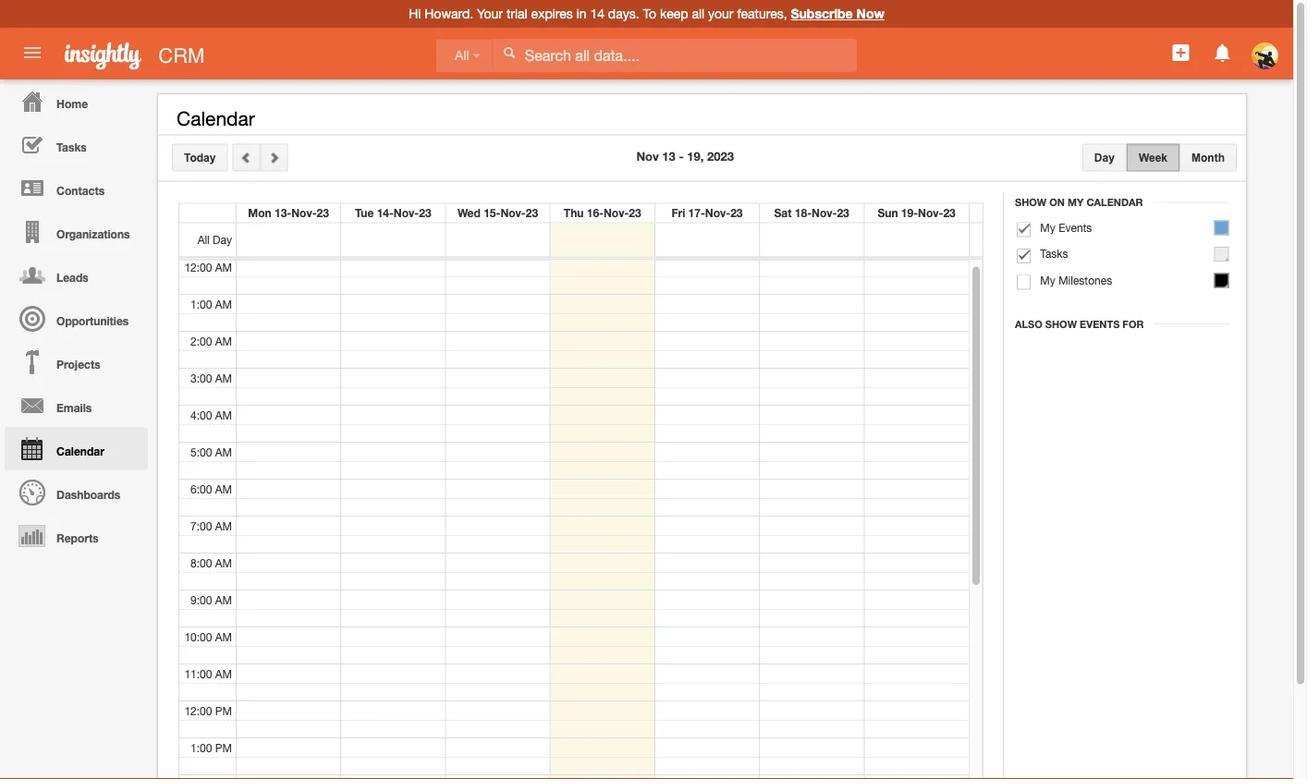 Task type: describe. For each thing, give the bounding box(es) containing it.
notifications image
[[1212, 42, 1234, 64]]

all link
[[436, 39, 492, 72]]

nov
[[637, 149, 659, 164]]

my for my milestones
[[1041, 274, 1056, 287]]

My Events checkbox
[[1017, 222, 1031, 237]]

reports
[[56, 532, 99, 545]]

am for 1:00 am
[[215, 297, 232, 310]]

am for 6:00 am
[[215, 482, 232, 495]]

2:00
[[191, 334, 212, 347]]

next image
[[268, 151, 281, 164]]

on
[[1050, 196, 1065, 209]]

0 vertical spatial my
[[1068, 196, 1084, 209]]

navigation containing home
[[0, 80, 148, 558]]

contacts link
[[5, 166, 148, 210]]

19-
[[901, 207, 918, 220]]

dashboards
[[56, 488, 120, 501]]

contacts
[[56, 184, 105, 197]]

9:00
[[191, 593, 212, 606]]

am for 4:00 am
[[215, 408, 232, 421]]

am for 11:00 am
[[215, 667, 232, 680]]

3:00
[[191, 371, 212, 384]]

hi
[[409, 6, 421, 21]]

am for 7:00 am
[[215, 519, 232, 532]]

sat 18-nov-23
[[774, 207, 849, 220]]

am for 12:00 am
[[215, 260, 232, 273]]

keep
[[660, 6, 688, 21]]

16-
[[587, 207, 604, 220]]

crm
[[158, 43, 205, 67]]

23 for sun 19-nov-23
[[944, 207, 956, 220]]

projects
[[56, 358, 100, 371]]

all for all day
[[198, 233, 210, 246]]

your
[[708, 6, 734, 21]]

8:00 am
[[191, 556, 232, 569]]

15-
[[484, 207, 501, 220]]

1:00 for 1:00 am
[[191, 297, 212, 310]]

also
[[1015, 318, 1043, 330]]

subscribe
[[791, 6, 853, 21]]

mon 13-nov-23
[[248, 207, 329, 220]]

23 for thu 16-nov-23
[[629, 207, 641, 220]]

10:00 am
[[184, 630, 232, 643]]

in
[[577, 6, 587, 21]]

organizations
[[56, 227, 130, 240]]

12:00 am
[[184, 260, 232, 273]]

0 vertical spatial show
[[1015, 196, 1047, 209]]

dashboards link
[[5, 471, 148, 514]]

white image
[[503, 46, 516, 59]]

13
[[662, 149, 676, 164]]

opportunities link
[[5, 297, 148, 340]]

hi howard. your trial expires in 14 days. to keep all your features, subscribe now
[[409, 6, 885, 21]]

am for 5:00 am
[[215, 445, 232, 458]]

1:00 pm
[[191, 741, 232, 754]]

howard.
[[425, 6, 474, 21]]

sat
[[774, 207, 792, 220]]

nov- for 19-
[[918, 207, 944, 220]]

sun
[[878, 207, 898, 220]]

19,
[[687, 149, 704, 164]]

1 horizontal spatial tasks
[[1041, 247, 1068, 260]]

fri
[[672, 207, 685, 220]]

wed 15-nov-23
[[458, 207, 538, 220]]

6:00 am
[[191, 482, 232, 495]]

My Milestones checkbox
[[1017, 275, 1031, 290]]

7:00
[[191, 519, 212, 532]]

pm for 12:00 pm
[[215, 704, 232, 717]]

sun 19-nov-23
[[878, 207, 956, 220]]

14
[[590, 6, 605, 21]]

calendar link
[[5, 427, 148, 471]]

now
[[857, 6, 885, 21]]

day button
[[1083, 144, 1127, 172]]

nov- for 15-
[[501, 207, 526, 220]]

projects link
[[5, 340, 148, 384]]

organizations link
[[5, 210, 148, 253]]

8:00
[[191, 556, 212, 569]]

today
[[184, 151, 216, 164]]

2:00 am
[[191, 334, 232, 347]]

0 vertical spatial calendar
[[177, 107, 255, 130]]

nov- for 13-
[[291, 207, 317, 220]]

thu 16-nov-23
[[564, 207, 641, 220]]

-
[[679, 149, 684, 164]]

0 vertical spatial events
[[1059, 221, 1092, 234]]

5:00
[[191, 445, 212, 458]]

home
[[56, 97, 88, 110]]

week button
[[1127, 144, 1180, 172]]

leads link
[[5, 253, 148, 297]]

reports link
[[5, 514, 148, 558]]

today button
[[172, 144, 228, 172]]

am for 9:00 am
[[215, 593, 232, 606]]

week
[[1139, 151, 1168, 164]]



Task type: locate. For each thing, give the bounding box(es) containing it.
tasks link
[[5, 123, 148, 166]]

2 horizontal spatial calendar
[[1087, 196, 1143, 209]]

am right 2:00
[[215, 334, 232, 347]]

leads
[[56, 271, 89, 284]]

am up 2:00 am
[[215, 297, 232, 310]]

day
[[1095, 151, 1115, 164], [213, 233, 232, 246]]

1 nov- from the left
[[291, 207, 317, 220]]

am right 9:00
[[215, 593, 232, 606]]

nov- right tue
[[394, 207, 419, 220]]

6 am from the top
[[215, 445, 232, 458]]

events down the show on my calendar
[[1059, 221, 1092, 234]]

am for 10:00 am
[[215, 630, 232, 643]]

am right the 3:00
[[215, 371, 232, 384]]

month
[[1192, 151, 1225, 164]]

tasks down my events
[[1041, 247, 1068, 260]]

14-
[[377, 207, 394, 220]]

1 horizontal spatial day
[[1095, 151, 1115, 164]]

23 for fri 17-nov-23
[[731, 207, 743, 220]]

3 23 from the left
[[526, 207, 538, 220]]

4 am from the top
[[215, 371, 232, 384]]

1 horizontal spatial all
[[455, 48, 469, 63]]

2 pm from the top
[[215, 741, 232, 754]]

1 vertical spatial events
[[1080, 318, 1120, 330]]

17-
[[688, 207, 705, 220]]

nov- right mon
[[291, 207, 317, 220]]

0 vertical spatial 1:00
[[191, 297, 212, 310]]

23 right 16-
[[629, 207, 641, 220]]

all for all
[[455, 48, 469, 63]]

7 nov- from the left
[[918, 207, 944, 220]]

2023
[[707, 149, 734, 164]]

9 am from the top
[[215, 556, 232, 569]]

12:00 pm
[[184, 704, 232, 717]]

am for 8:00 am
[[215, 556, 232, 569]]

23 right 14-
[[419, 207, 431, 220]]

10:00
[[184, 630, 212, 643]]

calendar up today
[[177, 107, 255, 130]]

0 horizontal spatial calendar
[[56, 445, 104, 458]]

2 1:00 from the top
[[191, 741, 212, 754]]

milestones
[[1059, 274, 1112, 287]]

am right the 11:00
[[215, 667, 232, 680]]

also show events for
[[1015, 318, 1144, 330]]

show on my calendar
[[1015, 196, 1143, 209]]

11:00 am
[[184, 667, 232, 680]]

12:00 for 12:00 am
[[184, 260, 212, 273]]

tasks
[[56, 141, 87, 153], [1041, 247, 1068, 260]]

23 right the 15-
[[526, 207, 538, 220]]

18-
[[795, 207, 812, 220]]

1 23 from the left
[[317, 207, 329, 220]]

0 vertical spatial tasks
[[56, 141, 87, 153]]

1 vertical spatial calendar
[[1087, 196, 1143, 209]]

12:00
[[184, 260, 212, 273], [184, 704, 212, 717]]

pm
[[215, 704, 232, 717], [215, 741, 232, 754]]

events left "for"
[[1080, 318, 1120, 330]]

expires
[[531, 6, 573, 21]]

am right 10:00
[[215, 630, 232, 643]]

1 vertical spatial my
[[1041, 221, 1056, 234]]

2 nov- from the left
[[394, 207, 419, 220]]

emails link
[[5, 384, 148, 427]]

nov 13 - 19, 2023
[[637, 149, 734, 164]]

12:00 down "all day"
[[184, 260, 212, 273]]

all down "howard."
[[455, 48, 469, 63]]

Search all data.... text field
[[493, 39, 857, 72]]

am right 5:00
[[215, 445, 232, 458]]

5 nov- from the left
[[705, 207, 731, 220]]

1 vertical spatial show
[[1046, 318, 1077, 330]]

1 am from the top
[[215, 260, 232, 273]]

nov- right sun
[[918, 207, 944, 220]]

mon
[[248, 207, 272, 220]]

nov- right 'sat'
[[812, 207, 837, 220]]

fri 17-nov-23
[[672, 207, 743, 220]]

am right 8:00
[[215, 556, 232, 569]]

11:00
[[184, 667, 212, 680]]

0 vertical spatial day
[[1095, 151, 1115, 164]]

1 pm from the top
[[215, 704, 232, 717]]

2 12:00 from the top
[[184, 704, 212, 717]]

calendar
[[177, 107, 255, 130], [1087, 196, 1143, 209], [56, 445, 104, 458]]

previous image
[[240, 151, 253, 164]]

calendar down day button
[[1087, 196, 1143, 209]]

opportunities
[[56, 314, 129, 327]]

0 horizontal spatial day
[[213, 233, 232, 246]]

am down "all day"
[[215, 260, 232, 273]]

my events
[[1041, 221, 1092, 234]]

pm for 1:00 pm
[[215, 741, 232, 754]]

1 12:00 from the top
[[184, 260, 212, 273]]

nov- for 17-
[[705, 207, 731, 220]]

my milestones
[[1041, 274, 1112, 287]]

1 vertical spatial tasks
[[1041, 247, 1068, 260]]

nov- for 16-
[[604, 207, 629, 220]]

your
[[477, 6, 503, 21]]

1:00 am
[[191, 297, 232, 310]]

23 right 17-
[[731, 207, 743, 220]]

2 23 from the left
[[419, 207, 431, 220]]

my right my milestones option
[[1041, 274, 1056, 287]]

tasks up contacts link
[[56, 141, 87, 153]]

all
[[455, 48, 469, 63], [198, 233, 210, 246]]

1 vertical spatial pm
[[215, 741, 232, 754]]

23 for wed 15-nov-23
[[526, 207, 538, 220]]

6 23 from the left
[[837, 207, 849, 220]]

navigation
[[0, 80, 148, 558]]

show
[[1015, 196, 1047, 209], [1046, 318, 1077, 330]]

23 for tue 14-nov-23
[[419, 207, 431, 220]]

0 vertical spatial 12:00
[[184, 260, 212, 273]]

1 1:00 from the top
[[191, 297, 212, 310]]

12:00 down the 11:00
[[184, 704, 212, 717]]

nov- for 18-
[[812, 207, 837, 220]]

calendar up dashboards link
[[56, 445, 104, 458]]

show left on
[[1015, 196, 1047, 209]]

1 vertical spatial all
[[198, 233, 210, 246]]

13-
[[275, 207, 291, 220]]

12:00 for 12:00 pm
[[184, 704, 212, 717]]

4 nov- from the left
[[604, 207, 629, 220]]

23 for mon 13-nov-23
[[317, 207, 329, 220]]

events
[[1059, 221, 1092, 234], [1080, 318, 1120, 330]]

0 vertical spatial pm
[[215, 704, 232, 717]]

calendar inside calendar link
[[56, 445, 104, 458]]

5 am from the top
[[215, 408, 232, 421]]

3 nov- from the left
[[501, 207, 526, 220]]

home link
[[5, 80, 148, 123]]

to
[[643, 6, 656, 21]]

23 right 19-
[[944, 207, 956, 220]]

pm up the 1:00 pm
[[215, 704, 232, 717]]

3 am from the top
[[215, 334, 232, 347]]

am for 3:00 am
[[215, 371, 232, 384]]

features,
[[737, 6, 787, 21]]

day inside button
[[1095, 151, 1115, 164]]

am right 7:00
[[215, 519, 232, 532]]

4:00
[[191, 408, 212, 421]]

23 for sat 18-nov-23
[[837, 207, 849, 220]]

10 am from the top
[[215, 593, 232, 606]]

2 am from the top
[[215, 297, 232, 310]]

1:00 for 1:00 pm
[[191, 741, 212, 754]]

6:00
[[191, 482, 212, 495]]

my for my events
[[1041, 221, 1056, 234]]

wed
[[458, 207, 481, 220]]

3:00 am
[[191, 371, 232, 384]]

day left week
[[1095, 151, 1115, 164]]

am right the 4:00
[[215, 408, 232, 421]]

days.
[[608, 6, 639, 21]]

am for 2:00 am
[[215, 334, 232, 347]]

for
[[1123, 318, 1144, 330]]

show right also
[[1046, 318, 1077, 330]]

pm down 12:00 pm
[[215, 741, 232, 754]]

day up 12:00 am
[[213, 233, 232, 246]]

0 vertical spatial all
[[455, 48, 469, 63]]

1:00 down 12:00 pm
[[191, 741, 212, 754]]

5 23 from the left
[[731, 207, 743, 220]]

0 horizontal spatial tasks
[[56, 141, 87, 153]]

9:00 am
[[191, 593, 232, 606]]

1 horizontal spatial calendar
[[177, 107, 255, 130]]

2 vertical spatial my
[[1041, 274, 1056, 287]]

1 vertical spatial 1:00
[[191, 741, 212, 754]]

tue
[[355, 207, 374, 220]]

my right on
[[1068, 196, 1084, 209]]

23 right 18-
[[837, 207, 849, 220]]

trial
[[507, 6, 528, 21]]

23
[[317, 207, 329, 220], [419, 207, 431, 220], [526, 207, 538, 220], [629, 207, 641, 220], [731, 207, 743, 220], [837, 207, 849, 220], [944, 207, 956, 220]]

5:00 am
[[191, 445, 232, 458]]

emails
[[56, 401, 92, 414]]

my right my events option
[[1041, 221, 1056, 234]]

23 right the 13- in the left of the page
[[317, 207, 329, 220]]

am right the 6:00
[[215, 482, 232, 495]]

7 am from the top
[[215, 482, 232, 495]]

11 am from the top
[[215, 630, 232, 643]]

all day
[[198, 233, 232, 246]]

2 vertical spatial calendar
[[56, 445, 104, 458]]

7:00 am
[[191, 519, 232, 532]]

1 vertical spatial day
[[213, 233, 232, 246]]

nov- right "fri"
[[705, 207, 731, 220]]

nov- for 14-
[[394, 207, 419, 220]]

7 23 from the left
[[944, 207, 956, 220]]

thu
[[564, 207, 584, 220]]

Tasks checkbox
[[1017, 249, 1031, 264]]

my
[[1068, 196, 1084, 209], [1041, 221, 1056, 234], [1041, 274, 1056, 287]]

am
[[215, 260, 232, 273], [215, 297, 232, 310], [215, 334, 232, 347], [215, 371, 232, 384], [215, 408, 232, 421], [215, 445, 232, 458], [215, 482, 232, 495], [215, 519, 232, 532], [215, 556, 232, 569], [215, 593, 232, 606], [215, 630, 232, 643], [215, 667, 232, 680]]

4:00 am
[[191, 408, 232, 421]]

nov- right "wed"
[[501, 207, 526, 220]]

month button
[[1180, 144, 1237, 172]]

1 vertical spatial 12:00
[[184, 704, 212, 717]]

all up 12:00 am
[[198, 233, 210, 246]]

tasks inside navigation
[[56, 141, 87, 153]]

0 horizontal spatial all
[[198, 233, 210, 246]]

8 am from the top
[[215, 519, 232, 532]]

1:00 up 2:00
[[191, 297, 212, 310]]

12 am from the top
[[215, 667, 232, 680]]

4 23 from the left
[[629, 207, 641, 220]]

subscribe now link
[[791, 6, 885, 21]]

nov- right thu
[[604, 207, 629, 220]]

all
[[692, 6, 705, 21]]

6 nov- from the left
[[812, 207, 837, 220]]

tue 14-nov-23
[[355, 207, 431, 220]]



Task type: vqa. For each thing, say whether or not it's contained in the screenshot.
"calendar" to the left
yes



